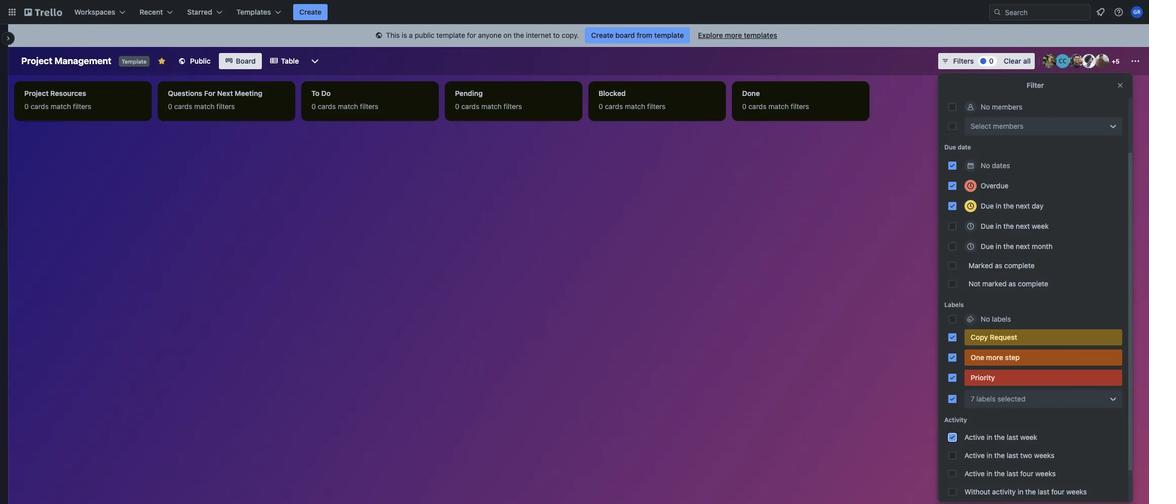 Task type: locate. For each thing, give the bounding box(es) containing it.
the for due in the next day
[[1004, 202, 1014, 210]]

project
[[21, 56, 52, 66], [24, 89, 49, 98]]

4 match from the left
[[482, 102, 502, 111]]

project for project resources 0 cards match filters
[[24, 89, 49, 98]]

as right marked
[[995, 261, 1003, 270]]

filters down blocked text box
[[647, 102, 666, 111]]

cards down done
[[749, 102, 767, 111]]

0 vertical spatial members
[[992, 103, 1023, 111]]

no for no labels
[[981, 315, 990, 324]]

4 filters from the left
[[504, 102, 522, 111]]

the right activity
[[1026, 488, 1036, 497]]

1 next from the top
[[1016, 202, 1030, 210]]

0 notifications image
[[1095, 6, 1107, 18]]

next for month
[[1016, 242, 1030, 251]]

0 inside 'questions for next meeting 0 cards match filters'
[[168, 102, 172, 111]]

request
[[990, 333, 1018, 342]]

1 vertical spatial members
[[994, 122, 1024, 130]]

filter
[[1027, 81, 1044, 90]]

1 vertical spatial no
[[981, 161, 990, 170]]

chris (chris42642663) image
[[1069, 54, 1083, 68]]

2 filters from the left
[[217, 102, 235, 111]]

5 cards from the left
[[605, 102, 623, 111]]

for
[[467, 31, 476, 39]]

last for two
[[1007, 452, 1019, 460]]

0 vertical spatial more
[[725, 31, 742, 39]]

pending 0 cards match filters
[[455, 89, 522, 111]]

0 vertical spatial project
[[21, 56, 52, 66]]

1 vertical spatial more
[[987, 354, 1004, 362]]

next left day
[[1016, 202, 1030, 210]]

starred
[[187, 8, 212, 16]]

0 horizontal spatial more
[[725, 31, 742, 39]]

cards down questions
[[174, 102, 192, 111]]

filters down done text field
[[791, 102, 810, 111]]

due
[[945, 144, 957, 151], [981, 202, 994, 210], [981, 222, 994, 231], [981, 242, 994, 251]]

match down done text field
[[769, 102, 789, 111]]

match inside done 0 cards match filters
[[769, 102, 789, 111]]

2 no from the top
[[981, 161, 990, 170]]

0 vertical spatial create
[[299, 8, 322, 16]]

the
[[514, 31, 524, 39], [1004, 202, 1014, 210], [1004, 222, 1014, 231], [1004, 242, 1014, 251], [995, 433, 1005, 442], [995, 452, 1005, 460], [995, 470, 1005, 478], [1026, 488, 1036, 497]]

week
[[1032, 222, 1049, 231], [1021, 433, 1038, 442]]

active for active in the last four weeks
[[965, 470, 985, 478]]

the up marked as complete
[[1004, 242, 1014, 251]]

public
[[190, 57, 211, 65]]

last
[[1007, 433, 1019, 442], [1007, 452, 1019, 460], [1007, 470, 1019, 478], [1038, 488, 1050, 497]]

active
[[965, 433, 985, 442], [965, 452, 985, 460], [965, 470, 985, 478]]

in down overdue
[[996, 202, 1002, 210]]

Project Resources text field
[[18, 85, 148, 102]]

in for active in the last week
[[987, 433, 993, 442]]

next left month
[[1016, 242, 1030, 251]]

1 filters from the left
[[73, 102, 91, 111]]

create up customize views image
[[299, 8, 322, 16]]

1 horizontal spatial as
[[1009, 280, 1017, 288]]

0 horizontal spatial template
[[437, 31, 465, 39]]

5 match from the left
[[625, 102, 646, 111]]

members
[[992, 103, 1023, 111], [994, 122, 1024, 130]]

0 vertical spatial weeks
[[1035, 452, 1055, 460]]

cards down project resources text box
[[31, 102, 49, 111]]

3 no from the top
[[981, 315, 990, 324]]

this
[[386, 31, 400, 39]]

table
[[281, 57, 299, 65]]

filters
[[73, 102, 91, 111], [217, 102, 235, 111], [360, 102, 379, 111], [504, 102, 522, 111], [647, 102, 666, 111], [791, 102, 810, 111]]

this is a public template for anyone on the internet to copy.
[[386, 31, 579, 39]]

one
[[971, 354, 985, 362]]

marked
[[969, 261, 993, 270]]

in for active in the last two weeks
[[987, 452, 993, 460]]

the down the due in the next day
[[1004, 222, 1014, 231]]

6 match from the left
[[769, 102, 789, 111]]

complete down due in the next month on the top
[[1005, 261, 1035, 270]]

2 match from the left
[[194, 102, 215, 111]]

project left "resources"
[[24, 89, 49, 98]]

cards
[[31, 102, 49, 111], [174, 102, 192, 111], [318, 102, 336, 111], [461, 102, 480, 111], [605, 102, 623, 111], [749, 102, 767, 111]]

2 vertical spatial next
[[1016, 242, 1030, 251]]

labels
[[945, 301, 964, 309]]

1 vertical spatial week
[[1021, 433, 1038, 442]]

due in the next week
[[981, 222, 1049, 231]]

+
[[1112, 58, 1116, 65]]

due for due in the next month
[[981, 242, 994, 251]]

weeks
[[1035, 452, 1055, 460], [1036, 470, 1056, 478], [1067, 488, 1087, 497]]

create for create
[[299, 8, 322, 16]]

1 cards from the left
[[31, 102, 49, 111]]

cards down do
[[318, 102, 336, 111]]

explore more templates
[[698, 31, 778, 39]]

cards inside blocked 0 cards match filters
[[605, 102, 623, 111]]

create for create board from template
[[591, 31, 614, 39]]

complete down marked as complete
[[1018, 280, 1049, 288]]

templates
[[744, 31, 778, 39]]

templates
[[237, 8, 271, 16]]

due left date
[[945, 144, 957, 151]]

close popover image
[[1117, 81, 1125, 90]]

1 vertical spatial weeks
[[1036, 470, 1056, 478]]

2 vertical spatial active
[[965, 470, 985, 478]]

1 vertical spatial create
[[591, 31, 614, 39]]

in up active in the last two weeks
[[987, 433, 993, 442]]

1 active from the top
[[965, 433, 985, 442]]

3 active from the top
[[965, 470, 985, 478]]

active down active in the last week
[[965, 452, 985, 460]]

project up project resources 0 cards match filters
[[21, 56, 52, 66]]

the up due in the next week
[[1004, 202, 1014, 210]]

template right from
[[655, 31, 684, 39]]

labels for no
[[992, 315, 1012, 324]]

active for active in the last two weeks
[[965, 452, 985, 460]]

no left dates
[[981, 161, 990, 170]]

0 vertical spatial four
[[1021, 470, 1034, 478]]

0 horizontal spatial create
[[299, 8, 322, 16]]

clear all
[[1004, 57, 1031, 65]]

filters inside 'questions for next meeting 0 cards match filters'
[[217, 102, 235, 111]]

labels up the request
[[992, 315, 1012, 324]]

week up two
[[1021, 433, 1038, 442]]

3 match from the left
[[338, 102, 358, 111]]

0 vertical spatial next
[[1016, 202, 1030, 210]]

5
[[1116, 58, 1120, 65]]

2 active from the top
[[965, 452, 985, 460]]

month
[[1032, 242, 1053, 251]]

more inside 'element'
[[987, 354, 1004, 362]]

members for no members
[[992, 103, 1023, 111]]

create inside button
[[299, 8, 322, 16]]

create left board
[[591, 31, 614, 39]]

select
[[971, 122, 992, 130]]

active up the without
[[965, 470, 985, 478]]

the up active in the last two weeks
[[995, 433, 1005, 442]]

the down active in the last week
[[995, 452, 1005, 460]]

in
[[996, 202, 1002, 210], [996, 222, 1002, 231], [996, 242, 1002, 251], [987, 433, 993, 442], [987, 452, 993, 460], [987, 470, 993, 478], [1018, 488, 1024, 497]]

1 vertical spatial next
[[1016, 222, 1030, 231]]

6 cards from the left
[[749, 102, 767, 111]]

2 vertical spatial weeks
[[1067, 488, 1087, 497]]

Search field
[[1002, 5, 1090, 20]]

cards inside done 0 cards match filters
[[749, 102, 767, 111]]

match down blocked text box
[[625, 102, 646, 111]]

1 vertical spatial active
[[965, 452, 985, 460]]

more right one at the bottom right of the page
[[987, 354, 1004, 362]]

customize views image
[[310, 56, 320, 66]]

1 vertical spatial project
[[24, 89, 49, 98]]

0 inside project resources 0 cards match filters
[[24, 102, 29, 111]]

0 horizontal spatial four
[[1021, 470, 1034, 478]]

filters down pending text field
[[504, 102, 522, 111]]

match inside 'questions for next meeting 0 cards match filters'
[[194, 102, 215, 111]]

1 horizontal spatial four
[[1052, 488, 1065, 497]]

match inside blocked 0 cards match filters
[[625, 102, 646, 111]]

in up the without
[[987, 470, 993, 478]]

templates button
[[230, 4, 287, 20]]

complete
[[1005, 261, 1035, 270], [1018, 280, 1049, 288]]

done
[[742, 89, 760, 98]]

3 next from the top
[[1016, 242, 1030, 251]]

starred button
[[181, 4, 228, 20]]

due down overdue
[[981, 202, 994, 210]]

last up active in the last two weeks
[[1007, 433, 1019, 442]]

as right marked at the bottom right of the page
[[1009, 280, 1017, 288]]

blocked
[[599, 89, 626, 98]]

last down active in the last four weeks at the bottom right
[[1038, 488, 1050, 497]]

1 vertical spatial labels
[[977, 395, 996, 404]]

due down the due in the next day
[[981, 222, 994, 231]]

week for due in the next week
[[1032, 222, 1049, 231]]

in for active in the last four weeks
[[987, 470, 993, 478]]

5 filters from the left
[[647, 102, 666, 111]]

3 cards from the left
[[318, 102, 336, 111]]

4 cards from the left
[[461, 102, 480, 111]]

copy request
[[971, 333, 1018, 342]]

2 cards from the left
[[174, 102, 192, 111]]

in for due in the next week
[[996, 222, 1002, 231]]

explore
[[698, 31, 723, 39]]

0 vertical spatial labels
[[992, 315, 1012, 324]]

project resources 0 cards match filters
[[24, 89, 91, 111]]

filters inside project resources 0 cards match filters
[[73, 102, 91, 111]]

project inside text field
[[21, 56, 52, 66]]

match down to do text field
[[338, 102, 358, 111]]

not
[[969, 280, 981, 288]]

due in the next day
[[981, 202, 1044, 210]]

1 horizontal spatial template
[[655, 31, 684, 39]]

match down 'for'
[[194, 102, 215, 111]]

1 match from the left
[[51, 102, 71, 111]]

to
[[553, 31, 560, 39]]

match inside pending 0 cards match filters
[[482, 102, 502, 111]]

workspaces button
[[68, 4, 132, 20]]

greg robinson (gregrobinson96) image
[[1131, 6, 1144, 18]]

weeks for active in the last two weeks
[[1035, 452, 1055, 460]]

resources
[[50, 89, 86, 98]]

labels
[[992, 315, 1012, 324], [977, 395, 996, 404]]

last left two
[[1007, 452, 1019, 460]]

template left "for"
[[437, 31, 465, 39]]

without
[[965, 488, 991, 497]]

due for due in the next week
[[981, 222, 994, 231]]

four
[[1021, 470, 1034, 478], [1052, 488, 1065, 497]]

0 vertical spatial week
[[1032, 222, 1049, 231]]

0 vertical spatial no
[[981, 103, 990, 111]]

3 filters from the left
[[360, 102, 379, 111]]

public button
[[172, 53, 217, 69]]

0
[[990, 57, 994, 65], [24, 102, 29, 111], [168, 102, 172, 111], [312, 102, 316, 111], [455, 102, 460, 111], [599, 102, 603, 111], [742, 102, 747, 111]]

+ 5
[[1112, 58, 1120, 65]]

more right explore
[[725, 31, 742, 39]]

2 next from the top
[[1016, 222, 1030, 231]]

no
[[981, 103, 990, 111], [981, 161, 990, 170], [981, 315, 990, 324]]

cards down "pending"
[[461, 102, 480, 111]]

active down "activity"
[[965, 433, 985, 442]]

filters down questions for next meeting "text field" at left top
[[217, 102, 235, 111]]

cards down blocked
[[605, 102, 623, 111]]

in right activity
[[1018, 488, 1024, 497]]

in down the due in the next day
[[996, 222, 1002, 231]]

switch to… image
[[7, 7, 17, 17]]

marked
[[983, 280, 1007, 288]]

0 vertical spatial as
[[995, 261, 1003, 270]]

no up select
[[981, 103, 990, 111]]

week up month
[[1032, 222, 1049, 231]]

project inside project resources 0 cards match filters
[[24, 89, 49, 98]]

labels for 7
[[977, 395, 996, 404]]

match down pending text field
[[482, 102, 502, 111]]

more
[[725, 31, 742, 39], [987, 354, 1004, 362]]

0 vertical spatial active
[[965, 433, 985, 442]]

the for due in the next month
[[1004, 242, 1014, 251]]

1 no from the top
[[981, 103, 990, 111]]

filters down project resources text box
[[73, 102, 91, 111]]

the for active in the last week
[[995, 433, 1005, 442]]

2 template from the left
[[655, 31, 684, 39]]

6 filters from the left
[[791, 102, 810, 111]]

due for due in the next day
[[981, 202, 994, 210]]

1 horizontal spatial more
[[987, 354, 1004, 362]]

members up select members
[[992, 103, 1023, 111]]

filters inside pending 0 cards match filters
[[504, 102, 522, 111]]

the for active in the last four weeks
[[995, 470, 1005, 478]]

the up activity
[[995, 470, 1005, 478]]

filters inside done 0 cards match filters
[[791, 102, 810, 111]]

labels right 7
[[977, 395, 996, 404]]

filters inside to do 0 cards match filters
[[360, 102, 379, 111]]

Board name text field
[[16, 53, 117, 69]]

in down active in the last week
[[987, 452, 993, 460]]

last down active in the last two weeks
[[1007, 470, 1019, 478]]

active in the last four weeks
[[965, 470, 1056, 478]]

filters
[[954, 57, 974, 65]]

next up due in the next month on the top
[[1016, 222, 1030, 231]]

create button
[[293, 4, 328, 20]]

no up copy
[[981, 315, 990, 324]]

match down "resources"
[[51, 102, 71, 111]]

filters down to do text field
[[360, 102, 379, 111]]

due up marked
[[981, 242, 994, 251]]

match
[[51, 102, 71, 111], [194, 102, 215, 111], [338, 102, 358, 111], [482, 102, 502, 111], [625, 102, 646, 111], [769, 102, 789, 111]]

1 horizontal spatial create
[[591, 31, 614, 39]]

clear all button
[[1000, 53, 1035, 69]]

Done text field
[[736, 85, 866, 102]]

2 vertical spatial no
[[981, 315, 990, 324]]

in up marked as complete
[[996, 242, 1002, 251]]

project management
[[21, 56, 112, 66]]

members down no members
[[994, 122, 1024, 130]]



Task type: describe. For each thing, give the bounding box(es) containing it.
without activity in the last four weeks
[[965, 488, 1087, 497]]

on
[[504, 31, 512, 39]]

from
[[637, 31, 653, 39]]

workspaces
[[74, 8, 115, 16]]

activity
[[993, 488, 1016, 497]]

for
[[204, 89, 215, 98]]

not marked as complete
[[969, 280, 1049, 288]]

pending
[[455, 89, 483, 98]]

no dates
[[981, 161, 1011, 170]]

0 horizontal spatial as
[[995, 261, 1003, 270]]

caity (caity) image
[[1056, 54, 1070, 68]]

a
[[409, 31, 413, 39]]

all
[[1024, 57, 1031, 65]]

members for select members
[[994, 122, 1024, 130]]

step
[[1006, 354, 1020, 362]]

no labels
[[981, 315, 1012, 324]]

To Do text field
[[305, 85, 435, 102]]

color: orange, title: "one more step" element
[[965, 350, 1123, 366]]

show menu image
[[1131, 56, 1141, 66]]

primary element
[[0, 0, 1150, 24]]

match inside project resources 0 cards match filters
[[51, 102, 71, 111]]

board
[[616, 31, 635, 39]]

more for templates
[[725, 31, 742, 39]]

clear
[[1004, 57, 1022, 65]]

is
[[402, 31, 407, 39]]

Questions For Next Meeting text field
[[162, 85, 291, 102]]

selected
[[998, 395, 1026, 404]]

no members
[[981, 103, 1023, 111]]

internet
[[526, 31, 552, 39]]

copy
[[971, 333, 988, 342]]

0 vertical spatial complete
[[1005, 261, 1035, 270]]

7
[[971, 395, 975, 404]]

filters inside blocked 0 cards match filters
[[647, 102, 666, 111]]

in for due in the next month
[[996, 242, 1002, 251]]

due date
[[945, 144, 971, 151]]

0 inside blocked 0 cards match filters
[[599, 102, 603, 111]]

create board from template link
[[585, 27, 690, 43]]

in for due in the next day
[[996, 202, 1002, 210]]

match inside to do 0 cards match filters
[[338, 102, 358, 111]]

0 inside done 0 cards match filters
[[742, 102, 747, 111]]

board link
[[219, 53, 262, 69]]

template
[[122, 58, 147, 65]]

search image
[[994, 8, 1002, 16]]

marked as complete
[[969, 261, 1035, 270]]

recent button
[[134, 4, 179, 20]]

janelle (janelle549) image
[[1082, 54, 1097, 68]]

next for day
[[1016, 202, 1030, 210]]

1 vertical spatial four
[[1052, 488, 1065, 497]]

cards inside project resources 0 cards match filters
[[31, 102, 49, 111]]

priority
[[971, 374, 995, 382]]

project for project management
[[21, 56, 52, 66]]

public
[[415, 31, 435, 39]]

the for active in the last two weeks
[[995, 452, 1005, 460]]

to do 0 cards match filters
[[312, 89, 379, 111]]

explore more templates link
[[692, 27, 784, 43]]

back to home image
[[24, 4, 62, 20]]

due in the next month
[[981, 242, 1053, 251]]

copy.
[[562, 31, 579, 39]]

done 0 cards match filters
[[742, 89, 810, 111]]

table link
[[264, 53, 305, 69]]

no for no dates
[[981, 161, 990, 170]]

next for week
[[1016, 222, 1030, 231]]

1 vertical spatial as
[[1009, 280, 1017, 288]]

recent
[[140, 8, 163, 16]]

color: red, title: "priority" element
[[965, 370, 1123, 386]]

template inside the create board from template link
[[655, 31, 684, 39]]

open information menu image
[[1114, 7, 1124, 17]]

no for no members
[[981, 103, 990, 111]]

blocked 0 cards match filters
[[599, 89, 666, 111]]

weeks for active in the last four weeks
[[1036, 470, 1056, 478]]

select members
[[971, 122, 1024, 130]]

due for due date
[[945, 144, 957, 151]]

to
[[312, 89, 320, 98]]

cards inside pending 0 cards match filters
[[461, 102, 480, 111]]

active for active in the last week
[[965, 433, 985, 442]]

one more step
[[971, 354, 1020, 362]]

dates
[[992, 161, 1011, 170]]

active in the last two weeks
[[965, 452, 1055, 460]]

cards inside 'questions for next meeting 0 cards match filters'
[[174, 102, 192, 111]]

cards inside to do 0 cards match filters
[[318, 102, 336, 111]]

0 inside pending 0 cards match filters
[[455, 102, 460, 111]]

Pending text field
[[449, 85, 579, 102]]

star or unstar board image
[[158, 57, 166, 65]]

management
[[54, 56, 112, 66]]

questions for next meeting 0 cards match filters
[[168, 89, 263, 111]]

1 vertical spatial complete
[[1018, 280, 1049, 288]]

sm image
[[374, 31, 384, 41]]

anyone
[[478, 31, 502, 39]]

the right on
[[514, 31, 524, 39]]

week for active in the last week
[[1021, 433, 1038, 442]]

activity
[[945, 417, 968, 424]]

7 labels selected
[[971, 395, 1026, 404]]

active in the last week
[[965, 433, 1038, 442]]

0 inside to do 0 cards match filters
[[312, 102, 316, 111]]

more for step
[[987, 354, 1004, 362]]

meeting
[[235, 89, 263, 98]]

day
[[1032, 202, 1044, 210]]

1 template from the left
[[437, 31, 465, 39]]

last for four
[[1007, 470, 1019, 478]]

Blocked text field
[[593, 85, 722, 102]]

board
[[236, 57, 256, 65]]

javier (javier85303346) image
[[1095, 54, 1110, 68]]

color: yellow, title: "copy request" element
[[965, 330, 1123, 346]]

do
[[321, 89, 331, 98]]

brooke (brooke94205718) image
[[1043, 54, 1057, 68]]

next
[[217, 89, 233, 98]]

last for week
[[1007, 433, 1019, 442]]

questions
[[168, 89, 202, 98]]

overdue
[[981, 182, 1009, 190]]

create board from template
[[591, 31, 684, 39]]

date
[[958, 144, 971, 151]]

the for due in the next week
[[1004, 222, 1014, 231]]

two
[[1021, 452, 1033, 460]]



Task type: vqa. For each thing, say whether or not it's contained in the screenshot.
Explore more templates "link"
yes



